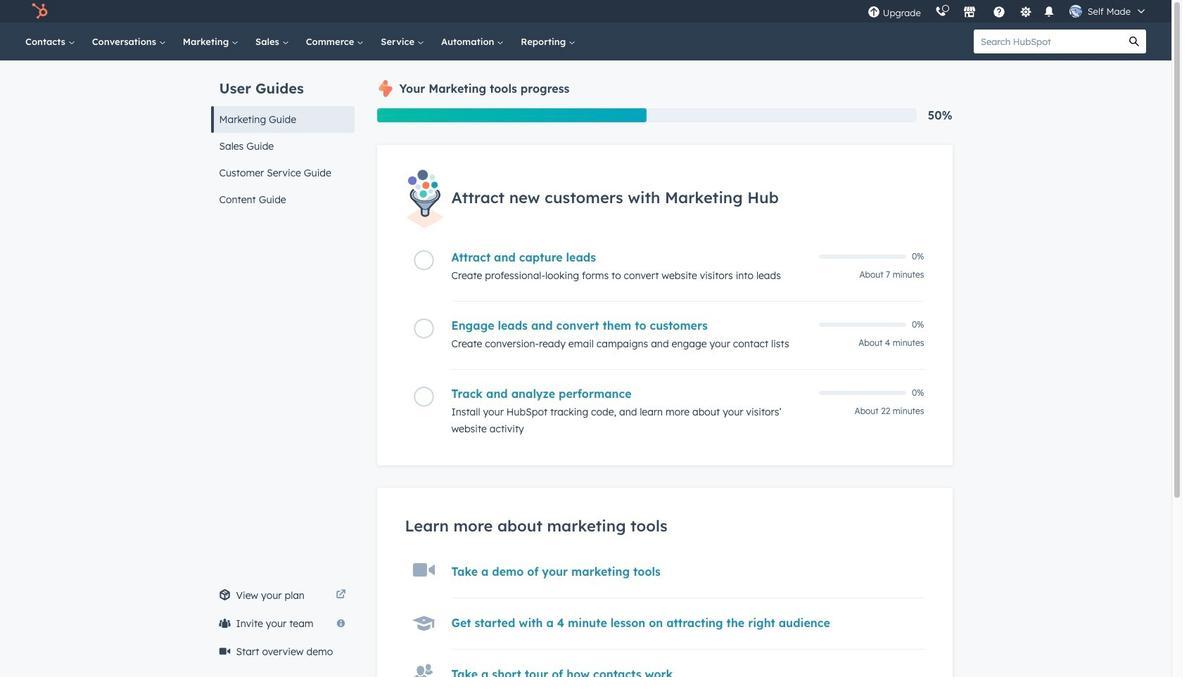 Task type: describe. For each thing, give the bounding box(es) containing it.
Search HubSpot search field
[[974, 30, 1123, 53]]

link opens in a new window image
[[336, 590, 346, 601]]

ruby anderson image
[[1070, 5, 1082, 18]]

link opens in a new window image
[[336, 588, 346, 605]]



Task type: vqa. For each thing, say whether or not it's contained in the screenshot.
'HubSpot' icon
no



Task type: locate. For each thing, give the bounding box(es) containing it.
marketplaces image
[[963, 6, 976, 19]]

user guides element
[[211, 61, 354, 213]]

progress bar
[[377, 108, 647, 122]]

menu
[[861, 0, 1155, 23]]



